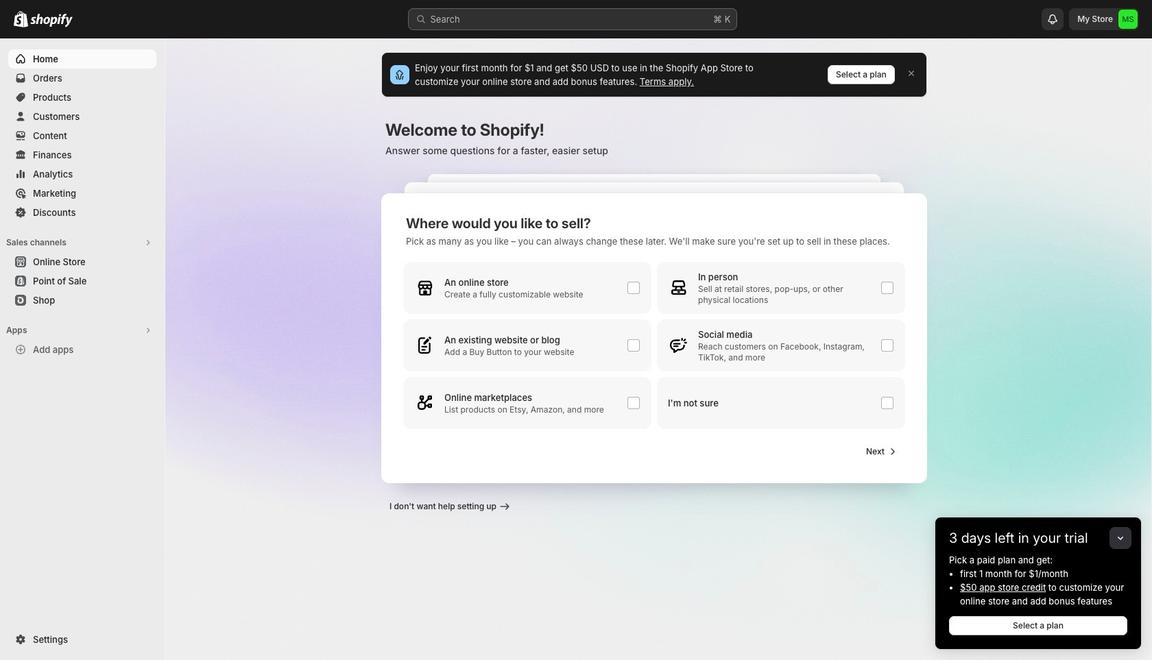 Task type: describe. For each thing, give the bounding box(es) containing it.
my store image
[[1119, 10, 1139, 29]]

1 horizontal spatial shopify image
[[30, 14, 73, 27]]



Task type: locate. For each thing, give the bounding box(es) containing it.
shopify image
[[14, 11, 28, 27], [30, 14, 73, 27]]

0 horizontal spatial shopify image
[[14, 11, 28, 27]]



